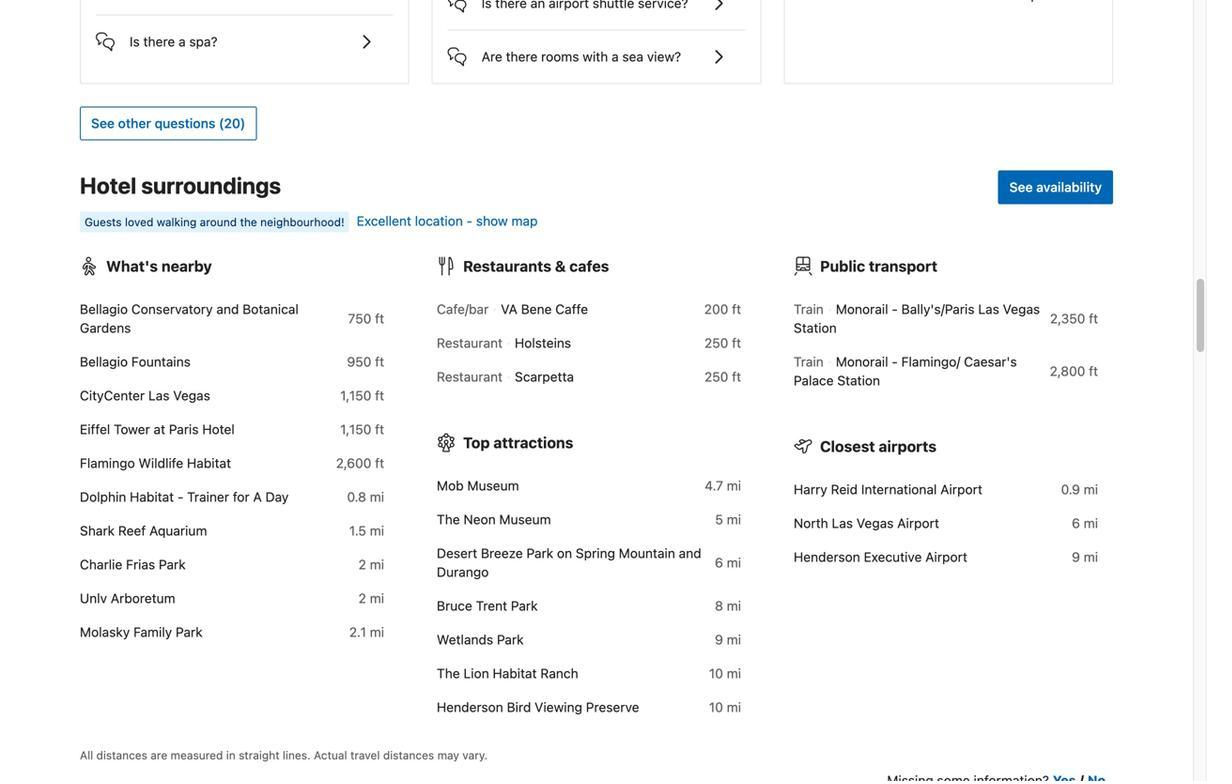 Task type: locate. For each thing, give the bounding box(es) containing it.
station for monorail - flamingo/ caesar's palace station
[[838, 373, 881, 389]]

0 vertical spatial henderson
[[794, 550, 861, 565]]

vary.
[[463, 750, 488, 763]]

9 mi down "0.9 mi"
[[1073, 550, 1099, 565]]

1 horizontal spatial 6 mi
[[1073, 516, 1099, 532]]

- left bally's/paris
[[892, 302, 898, 317]]

1 vertical spatial bellagio
[[80, 354, 128, 370]]

0 vertical spatial 6 mi
[[1073, 516, 1099, 532]]

at
[[154, 422, 165, 438]]

las for north las vegas airport
[[832, 516, 853, 532]]

henderson down "north"
[[794, 550, 861, 565]]

dolphin habitat - trainer for a day
[[80, 490, 289, 505]]

0 horizontal spatial 6 mi
[[715, 556, 742, 571]]

attractions
[[494, 434, 574, 452]]

1 vertical spatial las
[[148, 388, 170, 404]]

bellagio
[[80, 302, 128, 317], [80, 354, 128, 370]]

there right are
[[506, 49, 538, 65]]

station inside monorail - flamingo/ caesar's palace station
[[838, 373, 881, 389]]

monorail left flamingo/
[[836, 354, 889, 370]]

public
[[821, 258, 866, 276]]

0 vertical spatial station
[[794, 321, 837, 336]]

1 10 mi from the top
[[709, 667, 742, 682]]

monorail - flamingo/ caesar's palace station
[[794, 354, 1018, 389]]

mi
[[727, 479, 742, 494], [1084, 482, 1099, 498], [370, 490, 384, 505], [727, 512, 742, 528], [1084, 516, 1099, 532], [370, 524, 384, 539], [1084, 550, 1099, 565], [727, 556, 742, 571], [370, 557, 384, 573], [370, 591, 384, 607], [727, 599, 742, 614], [370, 625, 384, 641], [727, 633, 742, 648], [727, 667, 742, 682], [727, 700, 742, 716]]

- left trainer at the left of page
[[178, 490, 184, 505]]

1 horizontal spatial henderson
[[794, 550, 861, 565]]

1 vertical spatial and
[[679, 546, 702, 562]]

1 vertical spatial see
[[1010, 180, 1033, 195]]

guests loved walking around the neighbourhood!
[[85, 216, 345, 229]]

2 up 2.1 mi
[[359, 591, 366, 607]]

1 10 from the top
[[709, 667, 724, 682]]

mi for unlv arboretum
[[370, 591, 384, 607]]

restaurants & cafes
[[463, 258, 609, 276]]

0 vertical spatial 2 mi
[[359, 557, 384, 573]]

1 vertical spatial 10
[[709, 700, 724, 716]]

2 bellagio from the top
[[80, 354, 128, 370]]

0 vertical spatial 1,150 ft
[[340, 388, 384, 404]]

- left flamingo/
[[892, 354, 898, 370]]

2 horizontal spatial las
[[979, 302, 1000, 317]]

1 horizontal spatial 9 mi
[[1073, 550, 1099, 565]]

station for monorail - bally's/paris las vegas station
[[794, 321, 837, 336]]

1 vertical spatial 9 mi
[[715, 633, 742, 648]]

1 vertical spatial 250
[[705, 369, 729, 385]]

9 mi for wetlands park
[[715, 633, 742, 648]]

excellent location - show map link
[[357, 213, 538, 229]]

the left the lion
[[437, 667, 460, 682]]

9 mi down 8 mi
[[715, 633, 742, 648]]

6 mi
[[1073, 516, 1099, 532], [715, 556, 742, 571]]

closest
[[821, 438, 876, 456]]

0 vertical spatial habitat
[[187, 456, 231, 471]]

1,150 ft for citycenter las vegas
[[340, 388, 384, 404]]

1 horizontal spatial las
[[832, 516, 853, 532]]

0 vertical spatial 2
[[359, 557, 366, 573]]

shark reef aquarium
[[80, 524, 207, 539]]

north
[[794, 516, 829, 532]]

va
[[501, 302, 518, 317]]

1 vertical spatial 1,150 ft
[[340, 422, 384, 438]]

0 horizontal spatial 9 mi
[[715, 633, 742, 648]]

hotel up guests
[[80, 173, 137, 199]]

1 horizontal spatial station
[[838, 373, 881, 389]]

2 mi for unlv arboretum
[[359, 591, 384, 607]]

0 vertical spatial 9
[[1073, 550, 1081, 565]]

0 vertical spatial see
[[91, 116, 115, 131]]

hotel right paris
[[202, 422, 235, 438]]

see inside see availability button
[[1010, 180, 1033, 195]]

1 2 from the top
[[359, 557, 366, 573]]

200
[[705, 302, 729, 317]]

charlie frias park
[[80, 557, 186, 573]]

the for the neon museum
[[437, 512, 460, 528]]

excellent
[[357, 213, 412, 229]]

1,150 ft down 950
[[340, 388, 384, 404]]

0 vertical spatial 1,150
[[340, 388, 372, 404]]

0 vertical spatial the
[[437, 512, 460, 528]]

las right bally's/paris
[[979, 302, 1000, 317]]

0 horizontal spatial henderson
[[437, 700, 504, 716]]

bellagio for bellagio conservatory and botanical gardens
[[80, 302, 128, 317]]

availability
[[1037, 180, 1102, 195]]

9 for wetlands park
[[715, 633, 724, 648]]

bird
[[507, 700, 531, 716]]

1 vertical spatial 1,150
[[340, 422, 372, 438]]

train for monorail - bally's/paris las vegas station
[[794, 302, 824, 317]]

what's nearby
[[106, 258, 212, 276]]

monorail inside monorail - flamingo/ caesar's palace station
[[836, 354, 889, 370]]

0 horizontal spatial a
[[179, 34, 186, 49]]

1 2 mi from the top
[[359, 557, 384, 573]]

2 2 mi from the top
[[359, 591, 384, 607]]

1 1,150 from the top
[[340, 388, 372, 404]]

1 vertical spatial 9
[[715, 633, 724, 648]]

vegas for citycenter las vegas
[[173, 388, 210, 404]]

1,150 ft for eiffel tower at paris hotel
[[340, 422, 384, 438]]

0 horizontal spatial 6
[[715, 556, 724, 571]]

2 mi up 2.1 mi
[[359, 591, 384, 607]]

are there rooms with a sea view? button
[[448, 31, 746, 68]]

1 vertical spatial museum
[[500, 512, 551, 528]]

2 1,150 from the top
[[340, 422, 372, 438]]

0 vertical spatial las
[[979, 302, 1000, 317]]

mi for shark reef aquarium
[[370, 524, 384, 539]]

1 vertical spatial 10 mi
[[709, 700, 742, 716]]

park right trent
[[511, 599, 538, 614]]

0 vertical spatial 10 mi
[[709, 667, 742, 682]]

1 vertical spatial the
[[437, 667, 460, 682]]

park right frias
[[159, 557, 186, 573]]

1 250 ft from the top
[[705, 336, 742, 351]]

habitat
[[187, 456, 231, 471], [130, 490, 174, 505], [493, 667, 537, 682]]

2 restaurant from the top
[[437, 369, 503, 385]]

park right family
[[176, 625, 203, 641]]

the
[[240, 216, 257, 229]]

habitat up bird
[[493, 667, 537, 682]]

1 vertical spatial train
[[794, 354, 824, 370]]

9 down 8
[[715, 633, 724, 648]]

10
[[709, 667, 724, 682], [709, 700, 724, 716]]

are there rooms with a sea view?
[[482, 49, 682, 65]]

restaurant
[[437, 336, 503, 351], [437, 369, 503, 385]]

1 horizontal spatial hotel
[[202, 422, 235, 438]]

2 horizontal spatial vegas
[[1003, 302, 1041, 317]]

museum up the neon museum at the bottom left of the page
[[468, 479, 519, 494]]

9 mi for henderson executive airport
[[1073, 550, 1099, 565]]

train for monorail - flamingo/ caesar's palace station
[[794, 354, 824, 370]]

and inside the desert breeze park on spring mountain and durango
[[679, 546, 702, 562]]

1 restaurant from the top
[[437, 336, 503, 351]]

250 for holsteins
[[705, 336, 729, 351]]

2 250 from the top
[[705, 369, 729, 385]]

in
[[226, 750, 236, 763]]

0 horizontal spatial distances
[[96, 750, 147, 763]]

1,150
[[340, 388, 372, 404], [340, 422, 372, 438]]

0 vertical spatial 6
[[1073, 516, 1081, 532]]

0 vertical spatial airport
[[941, 482, 983, 498]]

1 1,150 ft from the top
[[340, 388, 384, 404]]

0 vertical spatial 9 mi
[[1073, 550, 1099, 565]]

0 horizontal spatial vegas
[[173, 388, 210, 404]]

is there a spa?
[[130, 34, 218, 49]]

0 vertical spatial bellagio
[[80, 302, 128, 317]]

10 for the lion habitat ranch
[[709, 667, 724, 682]]

1 250 from the top
[[705, 336, 729, 351]]

1 vertical spatial monorail
[[836, 354, 889, 370]]

airport right 'international'
[[941, 482, 983, 498]]

2 vertical spatial las
[[832, 516, 853, 532]]

restaurant down cafe/bar
[[437, 336, 503, 351]]

250 ft for holsteins
[[705, 336, 742, 351]]

mi for henderson executive airport
[[1084, 550, 1099, 565]]

bellagio down gardens
[[80, 354, 128, 370]]

1 the from the top
[[437, 512, 460, 528]]

the left neon
[[437, 512, 460, 528]]

and left botanical
[[216, 302, 239, 317]]

1 horizontal spatial habitat
[[187, 456, 231, 471]]

vegas left 2,350
[[1003, 302, 1041, 317]]

0 vertical spatial and
[[216, 302, 239, 317]]

6 mi down "0.9 mi"
[[1073, 516, 1099, 532]]

1 vertical spatial vegas
[[173, 388, 210, 404]]

6 up 8
[[715, 556, 724, 571]]

0 horizontal spatial there
[[143, 34, 175, 49]]

station up palace
[[794, 321, 837, 336]]

2,350 ft
[[1051, 311, 1099, 327]]

2 down 1.5 mi on the left bottom
[[359, 557, 366, 573]]

2 vertical spatial vegas
[[857, 516, 894, 532]]

distances left may
[[383, 750, 434, 763]]

vegas up henderson executive airport
[[857, 516, 894, 532]]

1 horizontal spatial 6
[[1073, 516, 1081, 532]]

0 horizontal spatial and
[[216, 302, 239, 317]]

a left spa?
[[179, 34, 186, 49]]

0 vertical spatial museum
[[468, 479, 519, 494]]

1 vertical spatial 2 mi
[[359, 591, 384, 607]]

2 2 from the top
[[359, 591, 366, 607]]

reid
[[831, 482, 858, 498]]

2 vertical spatial airport
[[926, 550, 968, 565]]

6 down "0.9 mi"
[[1073, 516, 1081, 532]]

mi for molasky family park
[[370, 625, 384, 641]]

habitat for flamingo wildlife habitat
[[187, 456, 231, 471]]

nearby
[[162, 258, 212, 276]]

loved
[[125, 216, 154, 229]]

a
[[253, 490, 262, 505]]

0.9
[[1062, 482, 1081, 498]]

1,150 ft up 2,600 ft
[[340, 422, 384, 438]]

0 vertical spatial restaurant
[[437, 336, 503, 351]]

1 vertical spatial 6
[[715, 556, 724, 571]]

1,150 up 2,600
[[340, 422, 372, 438]]

mi for wetlands park
[[727, 633, 742, 648]]

las up at
[[148, 388, 170, 404]]

view?
[[647, 49, 682, 65]]

6 for north las vegas airport
[[1073, 516, 1081, 532]]

lion
[[464, 667, 489, 682]]

international
[[862, 482, 937, 498]]

may
[[438, 750, 460, 763]]

0 vertical spatial 250
[[705, 336, 729, 351]]

0 horizontal spatial hotel
[[80, 173, 137, 199]]

park left on
[[527, 546, 554, 562]]

1 vertical spatial 6 mi
[[715, 556, 742, 571]]

bellagio for bellagio fountains
[[80, 354, 128, 370]]

9 mi
[[1073, 550, 1099, 565], [715, 633, 742, 648]]

8
[[715, 599, 724, 614]]

the
[[437, 512, 460, 528], [437, 667, 460, 682]]

9 down "0.9 mi"
[[1073, 550, 1081, 565]]

1 horizontal spatial there
[[506, 49, 538, 65]]

hotel
[[80, 173, 137, 199], [202, 422, 235, 438]]

0 vertical spatial train
[[794, 302, 824, 317]]

habitat up trainer at the left of page
[[187, 456, 231, 471]]

0 vertical spatial vegas
[[1003, 302, 1041, 317]]

0 horizontal spatial 9
[[715, 633, 724, 648]]

flamingo
[[80, 456, 135, 471]]

park for family
[[176, 625, 203, 641]]

station inside monorail - bally's/paris las vegas station
[[794, 321, 837, 336]]

las right "north"
[[832, 516, 853, 532]]

around
[[200, 216, 237, 229]]

trent
[[476, 599, 508, 614]]

train down public
[[794, 302, 824, 317]]

scarpetta
[[515, 369, 574, 385]]

airport down 'international'
[[898, 516, 940, 532]]

the for the lion habitat ranch
[[437, 667, 460, 682]]

frias
[[126, 557, 155, 573]]

1,150 for eiffel tower at paris hotel
[[340, 422, 372, 438]]

a left "sea"
[[612, 49, 619, 65]]

1 vertical spatial 2
[[359, 591, 366, 607]]

and right mountain
[[679, 546, 702, 562]]

mi for desert breeze park on spring mountain and durango
[[727, 556, 742, 571]]

6 mi for desert breeze park on spring mountain and durango
[[715, 556, 742, 571]]

there for is
[[143, 34, 175, 49]]

0 horizontal spatial see
[[91, 116, 115, 131]]

see left availability
[[1010, 180, 1033, 195]]

distances
[[96, 750, 147, 763], [383, 750, 434, 763]]

bally's/paris
[[902, 302, 975, 317]]

2 vertical spatial habitat
[[493, 667, 537, 682]]

2 mi for charlie frias park
[[359, 557, 384, 573]]

and
[[216, 302, 239, 317], [679, 546, 702, 562]]

botanical
[[243, 302, 299, 317]]

monorail - bally's/paris las vegas station
[[794, 302, 1041, 336]]

park up the lion habitat ranch
[[497, 633, 524, 648]]

museum up the breeze
[[500, 512, 551, 528]]

see inside see other questions (20) button
[[91, 116, 115, 131]]

mi for the lion habitat ranch
[[727, 667, 742, 682]]

2 10 mi from the top
[[709, 700, 742, 716]]

1 vertical spatial 250 ft
[[705, 369, 742, 385]]

1 horizontal spatial see
[[1010, 180, 1033, 195]]

bellagio inside bellagio conservatory and botanical gardens
[[80, 302, 128, 317]]

1 monorail from the top
[[836, 302, 889, 317]]

mi for the neon museum
[[727, 512, 742, 528]]

1 horizontal spatial vegas
[[857, 516, 894, 532]]

there right is at the left top of page
[[143, 34, 175, 49]]

reef
[[118, 524, 146, 539]]

restaurant up top
[[437, 369, 503, 385]]

8 mi
[[715, 599, 742, 614]]

0 horizontal spatial station
[[794, 321, 837, 336]]

are
[[151, 750, 167, 763]]

1 horizontal spatial 9
[[1073, 550, 1081, 565]]

0 horizontal spatial las
[[148, 388, 170, 404]]

2 train from the top
[[794, 354, 824, 370]]

habitat for the lion habitat ranch
[[493, 667, 537, 682]]

there for are
[[506, 49, 538, 65]]

- inside monorail - flamingo/ caesar's palace station
[[892, 354, 898, 370]]

mi for mob museum
[[727, 479, 742, 494]]

transport
[[869, 258, 938, 276]]

monorail down public transport
[[836, 302, 889, 317]]

distances right all
[[96, 750, 147, 763]]

bellagio up gardens
[[80, 302, 128, 317]]

see left other
[[91, 116, 115, 131]]

vegas inside monorail - bally's/paris las vegas station
[[1003, 302, 1041, 317]]

4.7
[[705, 479, 724, 494]]

station right palace
[[838, 373, 881, 389]]

1,150 for citycenter las vegas
[[340, 388, 372, 404]]

2 the from the top
[[437, 667, 460, 682]]

2 for unlv arboretum
[[359, 591, 366, 607]]

arboretum
[[111, 591, 175, 607]]

1,150 down 950
[[340, 388, 372, 404]]

10 mi for the lion habitat ranch
[[709, 667, 742, 682]]

1 vertical spatial restaurant
[[437, 369, 503, 385]]

1 horizontal spatial and
[[679, 546, 702, 562]]

2 1,150 ft from the top
[[340, 422, 384, 438]]

flamingo/
[[902, 354, 961, 370]]

1 train from the top
[[794, 302, 824, 317]]

6 mi up 8 mi
[[715, 556, 742, 571]]

2 distances from the left
[[383, 750, 434, 763]]

2 250 ft from the top
[[705, 369, 742, 385]]

vegas up paris
[[173, 388, 210, 404]]

1 vertical spatial henderson
[[437, 700, 504, 716]]

2 10 from the top
[[709, 700, 724, 716]]

location
[[415, 213, 463, 229]]

2 horizontal spatial habitat
[[493, 667, 537, 682]]

park
[[527, 546, 554, 562], [159, 557, 186, 573], [511, 599, 538, 614], [176, 625, 203, 641], [497, 633, 524, 648]]

neon
[[464, 512, 496, 528]]

park for breeze
[[527, 546, 554, 562]]

5
[[716, 512, 724, 528]]

habitat down flamingo wildlife habitat
[[130, 490, 174, 505]]

on
[[557, 546, 572, 562]]

citycenter
[[80, 388, 145, 404]]

0 vertical spatial 250 ft
[[705, 336, 742, 351]]

airport right executive
[[926, 550, 968, 565]]

park inside the desert breeze park on spring mountain and durango
[[527, 546, 554, 562]]

monorail inside monorail - bally's/paris las vegas station
[[836, 302, 889, 317]]

henderson down the lion
[[437, 700, 504, 716]]

0 horizontal spatial habitat
[[130, 490, 174, 505]]

top
[[463, 434, 490, 452]]

0 vertical spatial monorail
[[836, 302, 889, 317]]

monorail
[[836, 302, 889, 317], [836, 354, 889, 370]]

see for see availability
[[1010, 180, 1033, 195]]

1 vertical spatial station
[[838, 373, 881, 389]]

spa?
[[189, 34, 218, 49]]

2 monorail from the top
[[836, 354, 889, 370]]

1 bellagio from the top
[[80, 302, 128, 317]]

mob
[[437, 479, 464, 494]]

2 mi down 1.5 mi on the left bottom
[[359, 557, 384, 573]]

1 horizontal spatial distances
[[383, 750, 434, 763]]

0 vertical spatial 10
[[709, 667, 724, 682]]

1 vertical spatial airport
[[898, 516, 940, 532]]

train up palace
[[794, 354, 824, 370]]



Task type: vqa. For each thing, say whether or not it's contained in the screenshot.


Task type: describe. For each thing, give the bounding box(es) containing it.
preserve
[[586, 700, 640, 716]]

restaurant for scarpetta
[[437, 369, 503, 385]]

henderson bird viewing preserve
[[437, 700, 640, 716]]

show
[[476, 213, 508, 229]]

park for frias
[[159, 557, 186, 573]]

6 mi for north las vegas airport
[[1073, 516, 1099, 532]]

see availability
[[1010, 180, 1102, 195]]

250 ft for scarpetta
[[705, 369, 742, 385]]

closest airports
[[821, 438, 937, 456]]

wildlife
[[139, 456, 183, 471]]

henderson for henderson bird viewing preserve
[[437, 700, 504, 716]]

map
[[512, 213, 538, 229]]

las inside monorail - bally's/paris las vegas station
[[979, 302, 1000, 317]]

desert
[[437, 546, 478, 562]]

public transport
[[821, 258, 938, 276]]

- left show
[[467, 213, 473, 229]]

1 horizontal spatial a
[[612, 49, 619, 65]]

10 for henderson bird viewing preserve
[[709, 700, 724, 716]]

eiffel tower at paris hotel
[[80, 422, 235, 438]]

1.5
[[349, 524, 366, 539]]

750
[[348, 311, 372, 327]]

unlv arboretum
[[80, 591, 175, 607]]

desert breeze park on spring mountain and durango
[[437, 546, 702, 581]]

caesar's
[[965, 354, 1018, 370]]

restaurants
[[463, 258, 552, 276]]

1 vertical spatial habitat
[[130, 490, 174, 505]]

mi for henderson bird viewing preserve
[[727, 700, 742, 716]]

charlie
[[80, 557, 122, 573]]

1.5 mi
[[349, 524, 384, 539]]

questions
[[155, 116, 216, 131]]

2,800 ft
[[1050, 364, 1099, 379]]

mi for charlie frias park
[[370, 557, 384, 573]]

what's
[[106, 258, 158, 276]]

viewing
[[535, 700, 583, 716]]

for
[[233, 490, 250, 505]]

citycenter las vegas
[[80, 388, 210, 404]]

2,350
[[1051, 311, 1086, 327]]

with
[[583, 49, 608, 65]]

2,800
[[1050, 364, 1086, 379]]

north las vegas airport
[[794, 516, 940, 532]]

950 ft
[[347, 354, 384, 370]]

&
[[555, 258, 566, 276]]

durango
[[437, 565, 489, 581]]

all
[[80, 750, 93, 763]]

5 mi
[[716, 512, 742, 528]]

2.1 mi
[[349, 625, 384, 641]]

restaurant for holsteins
[[437, 336, 503, 351]]

0 vertical spatial hotel
[[80, 173, 137, 199]]

0.8
[[347, 490, 366, 505]]

caffe
[[556, 302, 588, 317]]

bruce trent park
[[437, 599, 538, 614]]

airport for north las vegas airport
[[898, 516, 940, 532]]

1 distances from the left
[[96, 750, 147, 763]]

250 for scarpetta
[[705, 369, 729, 385]]

fountains
[[131, 354, 191, 370]]

lines.
[[283, 750, 311, 763]]

holsteins
[[515, 336, 571, 351]]

park for trent
[[511, 599, 538, 614]]

travel
[[351, 750, 380, 763]]

0.8 mi
[[347, 490, 384, 505]]

rooms
[[541, 49, 579, 65]]

9 for henderson executive airport
[[1073, 550, 1081, 565]]

- inside monorail - bally's/paris las vegas station
[[892, 302, 898, 317]]

measured
[[171, 750, 223, 763]]

walking
[[157, 216, 197, 229]]

henderson executive airport
[[794, 550, 968, 565]]

6 for desert breeze park on spring mountain and durango
[[715, 556, 724, 571]]

molasky
[[80, 625, 130, 641]]

monorail for bally's/paris
[[836, 302, 889, 317]]

0.9 mi
[[1062, 482, 1099, 498]]

vegas for north las vegas airport
[[857, 516, 894, 532]]

wetlands park
[[437, 633, 524, 648]]

mountain
[[619, 546, 676, 562]]

tower
[[114, 422, 150, 438]]

bellagio conservatory and botanical gardens
[[80, 302, 299, 336]]

paris
[[169, 422, 199, 438]]

mi for north las vegas airport
[[1084, 516, 1099, 532]]

excellent location - show map
[[357, 213, 538, 229]]

bruce
[[437, 599, 473, 614]]

2.1
[[349, 625, 366, 641]]

straight
[[239, 750, 280, 763]]

1 vertical spatial hotel
[[202, 422, 235, 438]]

surroundings
[[141, 173, 281, 199]]

all distances are measured in straight lines. actual travel distances may vary.
[[80, 750, 488, 763]]

mi for dolphin habitat - trainer for a day
[[370, 490, 384, 505]]

trainer
[[187, 490, 229, 505]]

mi for harry reid international airport
[[1084, 482, 1099, 498]]

henderson for henderson executive airport
[[794, 550, 861, 565]]

harry reid international airport
[[794, 482, 983, 498]]

monorail for flamingo/
[[836, 354, 889, 370]]

unlv
[[80, 591, 107, 607]]

2,600 ft
[[336, 456, 384, 471]]

10 mi for henderson bird viewing preserve
[[709, 700, 742, 716]]

4.7 mi
[[705, 479, 742, 494]]

harry
[[794, 482, 828, 498]]

see other questions (20) button
[[80, 107, 257, 141]]

and inside bellagio conservatory and botanical gardens
[[216, 302, 239, 317]]

see for see other questions (20)
[[91, 116, 115, 131]]

va bene caffe
[[501, 302, 588, 317]]

cafe/bar
[[437, 302, 489, 317]]

2,600
[[336, 456, 372, 471]]

flamingo wildlife habitat
[[80, 456, 231, 471]]

bene
[[521, 302, 552, 317]]

mi for bruce trent park
[[727, 599, 742, 614]]

airport for harry reid international airport
[[941, 482, 983, 498]]

las for citycenter las vegas
[[148, 388, 170, 404]]

guests
[[85, 216, 122, 229]]

2 for charlie frias park
[[359, 557, 366, 573]]

cafes
[[570, 258, 609, 276]]

palace
[[794, 373, 834, 389]]

airports
[[879, 438, 937, 456]]

breeze
[[481, 546, 523, 562]]

molasky family park
[[80, 625, 203, 641]]

executive
[[864, 550, 922, 565]]



